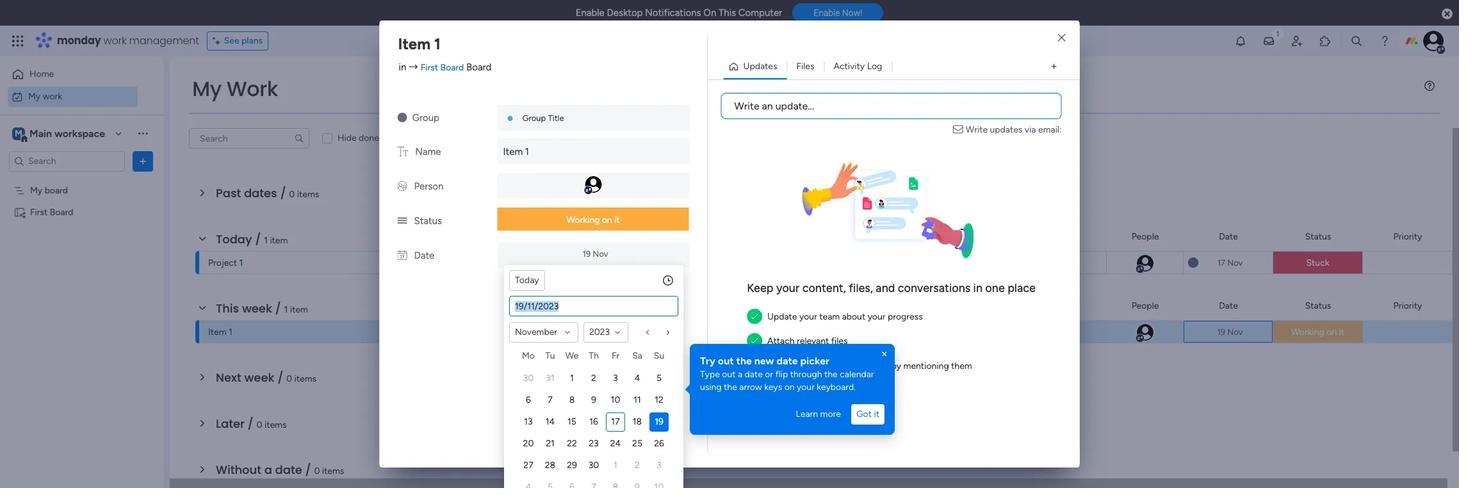 Task type: vqa. For each thing, say whether or not it's contained in the screenshot.


Task type: describe. For each thing, give the bounding box(es) containing it.
calendar
[[840, 369, 874, 380]]

project 1
[[208, 258, 243, 269]]

Search in workspace field
[[27, 154, 107, 169]]

1 vertical spatial date
[[745, 369, 763, 380]]

a inside try out the new date picker type out a date or flip through the calendar using the arrow keys on your keyboard.
[[738, 369, 743, 380]]

0 horizontal spatial 2 button
[[584, 369, 604, 388]]

su
[[654, 351, 665, 361]]

20 button
[[519, 435, 538, 454]]

write an update... button
[[721, 93, 1062, 119]]

type
[[700, 369, 720, 380]]

28 button
[[541, 456, 560, 476]]

2 horizontal spatial item
[[503, 146, 523, 158]]

8 button
[[563, 391, 582, 410]]

notifications image
[[1235, 35, 1248, 47]]

workspace image
[[12, 127, 25, 141]]

write for write an update...
[[735, 100, 760, 112]]

board inside the in → first board board
[[441, 62, 464, 73]]

friday element
[[605, 349, 627, 368]]

apps image
[[1320, 35, 1332, 47]]

inbox image
[[1263, 35, 1276, 47]]

2 horizontal spatial date
[[777, 355, 798, 367]]

invite members image
[[1291, 35, 1304, 47]]

→
[[409, 61, 419, 73]]

1 vertical spatial the
[[825, 369, 838, 380]]

date inside item 1 dialog
[[414, 250, 435, 261]]

write an update...
[[735, 100, 815, 112]]

jacob simon image
[[1424, 31, 1445, 51]]

or
[[765, 369, 774, 380]]

19 inside 'button'
[[655, 417, 664, 427]]

group title
[[523, 113, 564, 123]]

27 button
[[519, 456, 538, 476]]

4 button
[[628, 369, 647, 388]]

keep your content, files, and conversations in one place
[[747, 281, 1036, 295]]

sunday element
[[649, 349, 670, 368]]

2 horizontal spatial item 1
[[503, 146, 529, 158]]

members
[[852, 361, 890, 372]]

0 horizontal spatial item 1
[[208, 327, 233, 338]]

13 button
[[519, 413, 538, 432]]

1 vertical spatial working
[[1292, 327, 1325, 338]]

1 horizontal spatial item
[[398, 35, 431, 53]]

by
[[892, 361, 902, 372]]

1 horizontal spatial 30
[[589, 460, 599, 471]]

6
[[526, 395, 531, 406]]

19 button
[[650, 413, 669, 432]]

1 vertical spatial 19
[[1218, 327, 1226, 337]]

18
[[633, 417, 642, 427]]

15
[[568, 417, 577, 427]]

got it
[[857, 409, 880, 420]]

2 horizontal spatial on
[[1327, 327, 1338, 338]]

your up attach relevant files
[[800, 311, 818, 322]]

help image
[[1379, 35, 1392, 47]]

1 vertical spatial 3
[[657, 460, 662, 471]]

5
[[657, 373, 662, 384]]

next image
[[663, 327, 674, 338]]

dapulse text column image
[[398, 146, 408, 158]]

1 vertical spatial working on it
[[1292, 327, 1345, 338]]

got it button
[[852, 404, 885, 425]]

list box containing my board
[[0, 177, 163, 396]]

group for group title
[[523, 113, 546, 123]]

search everything image
[[1351, 35, 1364, 47]]

keyboard.
[[817, 382, 856, 393]]

workspace
[[54, 127, 105, 139]]

row group containing 30
[[518, 368, 670, 488]]

using
[[700, 382, 722, 393]]

progress
[[888, 311, 923, 322]]

thursday element
[[583, 349, 605, 368]]

1 image
[[1273, 26, 1284, 41]]

v2 sun image
[[398, 112, 407, 124]]

working on it inside item 1 dialog
[[567, 215, 620, 226]]

person
[[414, 181, 444, 192]]

try out the new date picker heading
[[700, 354, 885, 368]]

4
[[635, 373, 640, 384]]

14 button
[[541, 413, 560, 432]]

0 vertical spatial the
[[737, 355, 752, 367]]

my work button
[[8, 86, 138, 107]]

item inside the today / 1 item
[[270, 235, 288, 246]]

activity log button
[[824, 56, 892, 77]]

0 vertical spatial 30
[[523, 373, 534, 384]]

log
[[867, 61, 883, 72]]

close image
[[1058, 33, 1066, 43]]

next
[[216, 370, 241, 386]]

done
[[359, 133, 379, 144]]

previous image
[[643, 327, 653, 338]]

8
[[570, 395, 575, 406]]

on
[[704, 7, 717, 19]]

17 for 17 nov
[[1218, 258, 1226, 268]]

tuesday element
[[540, 349, 561, 368]]

team for members
[[829, 361, 850, 372]]

write for write updates via email:
[[966, 124, 988, 135]]

items inside past dates / 0 items
[[297, 189, 319, 200]]

see plans
[[224, 35, 263, 46]]

1 horizontal spatial 2
[[635, 460, 640, 471]]

work for my
[[43, 91, 62, 102]]

your inside try out the new date picker type out a date or flip through the calendar using the arrow keys on your keyboard.
[[797, 382, 815, 393]]

2 vertical spatial item
[[208, 327, 227, 338]]

relevant
[[797, 336, 829, 347]]

5 button
[[650, 369, 669, 388]]

0 horizontal spatial 30 button
[[519, 369, 538, 388]]

my for my work
[[28, 91, 41, 102]]

past
[[216, 185, 241, 201]]

monday element
[[518, 349, 540, 368]]

1 vertical spatial status
[[1306, 231, 1332, 242]]

later
[[216, 416, 245, 432]]

november
[[515, 327, 558, 338]]

via
[[1025, 124, 1037, 135]]

dates
[[244, 185, 277, 201]]

notify specific team members by mentioning them
[[768, 361, 973, 372]]

1 vertical spatial in
[[974, 281, 983, 295]]

about
[[843, 311, 866, 322]]

it inside dialog
[[615, 215, 620, 226]]

0 vertical spatial this
[[719, 7, 736, 19]]

31
[[546, 373, 555, 384]]

27
[[524, 460, 534, 471]]

1 people from the top
[[1132, 231, 1160, 242]]

enable desktop notifications on this computer
[[576, 7, 783, 19]]

updates button
[[724, 56, 787, 77]]

enable now!
[[814, 8, 863, 18]]

your right keep in the right bottom of the page
[[777, 281, 800, 295]]

0 vertical spatial 3 button
[[606, 369, 625, 388]]

attach relevant files
[[768, 336, 848, 347]]

v2 multiple person column image
[[398, 181, 407, 192]]

2 vertical spatial status
[[1306, 300, 1332, 311]]

today button
[[509, 270, 545, 291]]

stuck
[[1307, 258, 1330, 269]]

conversations
[[898, 281, 971, 295]]

board
[[45, 185, 68, 196]]

0 vertical spatial out
[[718, 355, 734, 367]]

november button
[[509, 322, 579, 343]]

0 vertical spatial 2
[[592, 373, 597, 384]]

learn more
[[796, 409, 841, 420]]

shareable board image
[[13, 206, 26, 218]]

on inside item 1 dialog
[[602, 215, 612, 226]]

17 nov
[[1218, 258, 1244, 268]]

wednesday element
[[561, 349, 583, 368]]

on inside try out the new date picker type out a date or flip through the calendar using the arrow keys on your keyboard.
[[785, 382, 795, 393]]

work for monday
[[104, 33, 127, 48]]

without
[[216, 462, 261, 478]]

main workspace
[[29, 127, 105, 139]]

2 vertical spatial the
[[724, 382, 738, 393]]

1 inside the today / 1 item
[[264, 235, 268, 246]]

0 inside without a date / 0 items
[[314, 466, 320, 477]]

25
[[633, 438, 643, 449]]

29
[[567, 460, 577, 471]]

2 vertical spatial date
[[1220, 300, 1239, 311]]

workspace selection element
[[12, 126, 107, 143]]

0 vertical spatial item 1
[[398, 35, 441, 53]]

work
[[227, 74, 278, 103]]

monday work management
[[57, 33, 199, 48]]

my work
[[28, 91, 62, 102]]

1 vertical spatial 19 nov
[[1218, 327, 1244, 337]]

past dates / 0 items
[[216, 185, 319, 201]]

select product image
[[12, 35, 24, 47]]

my for my work
[[192, 74, 222, 103]]

26 button
[[650, 435, 669, 454]]

0 inside past dates / 0 items
[[289, 189, 295, 200]]

monday
[[57, 33, 101, 48]]

sa
[[633, 351, 643, 361]]

dapulse close image
[[1443, 8, 1453, 21]]

and
[[876, 281, 895, 295]]

activity
[[834, 61, 865, 72]]

files
[[832, 336, 848, 347]]

first board link inside item 1 dialog
[[421, 62, 464, 73]]

1 horizontal spatial first board
[[867, 327, 910, 338]]

files button
[[787, 56, 824, 77]]

31 button
[[541, 369, 560, 388]]

notifications
[[645, 7, 701, 19]]



Task type: locate. For each thing, give the bounding box(es) containing it.
date
[[1220, 231, 1239, 242], [414, 250, 435, 261], [1220, 300, 1239, 311]]

fr
[[612, 351, 620, 361]]

1 horizontal spatial 1 button
[[606, 456, 625, 476]]

1 vertical spatial first board
[[867, 327, 910, 338]]

2 vertical spatial item 1
[[208, 327, 233, 338]]

0 horizontal spatial working on it
[[567, 215, 620, 226]]

write left an
[[735, 100, 760, 112]]

enable left desktop
[[576, 7, 605, 19]]

specific
[[796, 361, 827, 372]]

item up next
[[208, 327, 227, 338]]

1 vertical spatial item 1
[[503, 146, 529, 158]]

item 1 up → at the top left of page
[[398, 35, 441, 53]]

1 vertical spatial item
[[503, 146, 523, 158]]

search image
[[294, 133, 304, 144]]

enable left the now!
[[814, 8, 840, 18]]

29 button
[[563, 456, 582, 476]]

0 vertical spatial working
[[567, 215, 600, 226]]

10
[[611, 395, 621, 406]]

nov
[[593, 249, 609, 259], [1228, 258, 1244, 268], [1228, 327, 1244, 337]]

mentioning
[[904, 361, 950, 372]]

2 horizontal spatial first
[[867, 327, 885, 338]]

2 vertical spatial on
[[785, 382, 795, 393]]

hide
[[338, 133, 357, 144]]

work
[[104, 33, 127, 48], [43, 91, 62, 102]]

1 horizontal spatial group
[[523, 113, 546, 123]]

2 vertical spatial first
[[867, 327, 885, 338]]

first inside the in → first board board
[[421, 62, 438, 73]]

0 horizontal spatial on
[[602, 215, 612, 226]]

first board up close image
[[867, 327, 910, 338]]

2023
[[590, 327, 610, 338]]

flip
[[776, 369, 788, 380]]

0 vertical spatial 19
[[583, 249, 591, 259]]

1 vertical spatial 1 button
[[606, 456, 625, 476]]

status inside item 1 dialog
[[414, 215, 442, 227]]

add time image
[[662, 274, 675, 287]]

2 vertical spatial date
[[275, 462, 302, 478]]

home
[[29, 69, 54, 79]]

items inside next week / 0 items
[[294, 374, 317, 385]]

home button
[[8, 64, 138, 85]]

date up 17 nov
[[1220, 231, 1239, 242]]

your down through
[[797, 382, 815, 393]]

11
[[634, 395, 641, 406]]

saturday element
[[627, 349, 649, 368]]

it inside button
[[874, 409, 880, 420]]

week for this
[[242, 301, 272, 317]]

13
[[524, 417, 533, 427]]

19 inside item 1 dialog
[[583, 249, 591, 259]]

0 horizontal spatial group
[[412, 112, 440, 124]]

the
[[737, 355, 752, 367], [825, 369, 838, 380], [724, 382, 738, 393]]

enable for enable now!
[[814, 8, 840, 18]]

1 vertical spatial 3 button
[[650, 456, 669, 476]]

0 vertical spatial 17
[[1218, 258, 1226, 268]]

0 horizontal spatial 3 button
[[606, 369, 625, 388]]

plans
[[242, 35, 263, 46]]

1 horizontal spatial it
[[874, 409, 880, 420]]

date up flip
[[777, 355, 798, 367]]

1 button down wednesday element
[[563, 369, 582, 388]]

date down 17 nov
[[1220, 300, 1239, 311]]

0 vertical spatial people
[[1132, 231, 1160, 242]]

enable for enable desktop notifications on this computer
[[576, 7, 605, 19]]

status right the v2 status image
[[414, 215, 442, 227]]

17 inside "button"
[[612, 417, 620, 427]]

0 horizontal spatial item
[[208, 327, 227, 338]]

first board link right → at the top left of page
[[421, 62, 464, 73]]

arrow
[[740, 382, 762, 393]]

0 vertical spatial 2 button
[[584, 369, 604, 388]]

1 horizontal spatial today
[[515, 275, 539, 286]]

1 horizontal spatial 3
[[657, 460, 662, 471]]

1 horizontal spatial first board link
[[865, 321, 984, 344]]

1 vertical spatial 2
[[635, 460, 640, 471]]

title
[[548, 113, 564, 123]]

1 horizontal spatial 19 nov
[[1218, 327, 1244, 337]]

1 vertical spatial work
[[43, 91, 62, 102]]

7
[[548, 395, 553, 406]]

1 priority from the top
[[1394, 231, 1423, 242]]

9
[[592, 395, 597, 406]]

next week / 0 items
[[216, 370, 317, 386]]

3 down '26' button
[[657, 460, 662, 471]]

management
[[129, 33, 199, 48]]

today for today / 1 item
[[216, 231, 252, 247]]

first board inside list box
[[30, 207, 73, 218]]

2
[[592, 373, 597, 384], [635, 460, 640, 471]]

3
[[613, 373, 618, 384], [657, 460, 662, 471]]

activity log
[[834, 61, 883, 72]]

week down project 1
[[242, 301, 272, 317]]

in left → at the top left of page
[[399, 61, 407, 73]]

1 horizontal spatial enable
[[814, 8, 840, 18]]

1 button down 24 button
[[606, 456, 625, 476]]

1 vertical spatial 30 button
[[584, 456, 604, 476]]

1 horizontal spatial on
[[785, 382, 795, 393]]

today up november
[[515, 275, 539, 286]]

this
[[719, 7, 736, 19], [216, 301, 239, 317]]

1 vertical spatial first board link
[[865, 321, 984, 344]]

Date field
[[510, 297, 678, 316]]

20
[[523, 438, 534, 449]]

1 vertical spatial write
[[966, 124, 988, 135]]

item down group title
[[503, 146, 523, 158]]

12
[[655, 395, 664, 406]]

attach
[[768, 336, 795, 347]]

desktop
[[607, 7, 643, 19]]

grid
[[518, 349, 670, 488]]

1 vertical spatial today
[[515, 275, 539, 286]]

week
[[242, 301, 272, 317], [244, 370, 275, 386]]

we
[[566, 351, 579, 361]]

items
[[381, 133, 404, 144], [297, 189, 319, 200], [294, 374, 317, 385], [265, 420, 287, 431], [322, 466, 344, 477]]

write inside button
[[735, 100, 760, 112]]

status down stuck
[[1306, 300, 1332, 311]]

team for about
[[820, 311, 840, 322]]

1 inside this week / 1 item
[[284, 304, 288, 315]]

enable inside enable now! button
[[814, 8, 840, 18]]

16
[[590, 417, 598, 427]]

one
[[986, 281, 1005, 295]]

0 vertical spatial write
[[735, 100, 760, 112]]

keep
[[747, 281, 774, 295]]

the up keyboard. at the right
[[825, 369, 838, 380]]

0 horizontal spatial date
[[275, 462, 302, 478]]

0 vertical spatial 1 button
[[563, 369, 582, 388]]

envelope o image
[[953, 123, 966, 137]]

first inside list box
[[30, 207, 48, 218]]

add view image
[[1052, 62, 1057, 71]]

1 vertical spatial team
[[829, 361, 850, 372]]

mo
[[522, 351, 535, 361]]

0 inside next week / 0 items
[[287, 374, 292, 385]]

0 vertical spatial 19 nov
[[583, 249, 609, 259]]

team left about
[[820, 311, 840, 322]]

30 button
[[519, 369, 538, 388], [584, 456, 604, 476]]

3 down friday element
[[613, 373, 618, 384]]

through
[[791, 369, 823, 380]]

2 down "thursday" element
[[592, 373, 597, 384]]

items inside later / 0 items
[[265, 420, 287, 431]]

list box
[[0, 177, 163, 396]]

2 down 25 button
[[635, 460, 640, 471]]

22
[[567, 438, 577, 449]]

24 button
[[606, 435, 625, 454]]

group left title at left
[[523, 113, 546, 123]]

a right without on the left
[[264, 462, 272, 478]]

0 vertical spatial 3
[[613, 373, 618, 384]]

23
[[589, 438, 599, 449]]

my inside list box
[[30, 185, 42, 196]]

my board
[[30, 185, 68, 196]]

0 vertical spatial item
[[398, 35, 431, 53]]

group for group
[[412, 112, 440, 124]]

0 horizontal spatial it
[[615, 215, 620, 226]]

25 button
[[628, 435, 647, 454]]

item inside this week / 1 item
[[290, 304, 308, 315]]

today / 1 item
[[216, 231, 288, 247]]

2 priority from the top
[[1394, 300, 1423, 311]]

my for my board
[[30, 185, 42, 196]]

first
[[421, 62, 438, 73], [30, 207, 48, 218], [867, 327, 885, 338]]

date up arrow
[[745, 369, 763, 380]]

today for today
[[515, 275, 539, 286]]

0 vertical spatial a
[[738, 369, 743, 380]]

9 button
[[584, 391, 604, 410]]

item 1 up next
[[208, 327, 233, 338]]

week for next
[[244, 370, 275, 386]]

status up stuck
[[1306, 231, 1332, 242]]

files,
[[849, 281, 873, 295]]

first board down the my board
[[30, 207, 73, 218]]

1 vertical spatial a
[[264, 462, 272, 478]]

0 horizontal spatial 30
[[523, 373, 534, 384]]

close image
[[880, 349, 890, 360]]

dapulse date column image
[[398, 250, 407, 261]]

0 vertical spatial item
[[270, 235, 288, 246]]

row group
[[518, 368, 670, 488]]

None search field
[[189, 128, 310, 149]]

item 1
[[398, 35, 441, 53], [503, 146, 529, 158], [208, 327, 233, 338]]

people
[[1132, 231, 1160, 242], [1132, 300, 1160, 311]]

work right 'monday'
[[104, 33, 127, 48]]

today up project 1
[[216, 231, 252, 247]]

1 vertical spatial out
[[722, 369, 736, 380]]

my down the home
[[28, 91, 41, 102]]

now!
[[843, 8, 863, 18]]

option
[[0, 179, 163, 181]]

item 1 dialog
[[0, 0, 1460, 488]]

team up keyboard. at the right
[[829, 361, 850, 372]]

today inside today button
[[515, 275, 539, 286]]

out right type
[[722, 369, 736, 380]]

1 vertical spatial 2 button
[[628, 456, 647, 476]]

group right v2 sun image
[[412, 112, 440, 124]]

write left 'updates'
[[966, 124, 988, 135]]

1 vertical spatial first
[[30, 207, 48, 218]]

nov inside item 1 dialog
[[593, 249, 609, 259]]

my inside button
[[28, 91, 41, 102]]

0 vertical spatial first
[[421, 62, 438, 73]]

0 vertical spatial status
[[414, 215, 442, 227]]

got
[[857, 409, 872, 420]]

2 vertical spatial 19
[[655, 417, 664, 427]]

15 button
[[563, 413, 582, 432]]

item
[[398, 35, 431, 53], [503, 146, 523, 158], [208, 327, 227, 338]]

0 horizontal spatial 19 nov
[[583, 249, 609, 259]]

0 inside later / 0 items
[[257, 420, 262, 431]]

item 1 down group title
[[503, 146, 529, 158]]

0 vertical spatial working on it
[[567, 215, 620, 226]]

out right try
[[718, 355, 734, 367]]

your right about
[[868, 311, 886, 322]]

19
[[583, 249, 591, 259], [1218, 327, 1226, 337], [655, 417, 664, 427]]

working inside item 1 dialog
[[567, 215, 600, 226]]

2 people from the top
[[1132, 300, 1160, 311]]

keys
[[765, 382, 783, 393]]

1 vertical spatial week
[[244, 370, 275, 386]]

name
[[415, 146, 441, 158]]

today
[[216, 231, 252, 247], [515, 275, 539, 286]]

3 button
[[606, 369, 625, 388], [650, 456, 669, 476]]

updates
[[744, 61, 778, 72]]

17 for 17
[[612, 417, 620, 427]]

0 vertical spatial first board
[[30, 207, 73, 218]]

v2 status image
[[398, 215, 407, 227]]

a up arrow
[[738, 369, 743, 380]]

my left work
[[192, 74, 222, 103]]

0 horizontal spatial first board link
[[421, 62, 464, 73]]

0 horizontal spatial a
[[264, 462, 272, 478]]

2 button down 25 button
[[628, 456, 647, 476]]

0 vertical spatial it
[[615, 215, 620, 226]]

learn more button
[[791, 404, 847, 425]]

1 vertical spatial priority
[[1394, 300, 1423, 311]]

this right on
[[719, 7, 736, 19]]

grid containing mo
[[518, 349, 670, 488]]

m
[[15, 128, 22, 139]]

my left board on the left of page
[[30, 185, 42, 196]]

1 horizontal spatial 30 button
[[584, 456, 604, 476]]

1 horizontal spatial 3 button
[[650, 456, 669, 476]]

1 horizontal spatial work
[[104, 33, 127, 48]]

11 button
[[628, 391, 647, 410]]

3 button down friday element
[[606, 369, 625, 388]]

the right the using
[[724, 382, 738, 393]]

1 vertical spatial it
[[1340, 327, 1345, 338]]

update
[[768, 311, 798, 322]]

23 button
[[584, 435, 604, 454]]

item up → at the top left of page
[[398, 35, 431, 53]]

2 horizontal spatial it
[[1340, 327, 1345, 338]]

work down the home
[[43, 91, 62, 102]]

0 horizontal spatial this
[[216, 301, 239, 317]]

date right without on the left
[[275, 462, 302, 478]]

0 horizontal spatial in
[[399, 61, 407, 73]]

updates
[[990, 124, 1023, 135]]

items inside without a date / 0 items
[[322, 466, 344, 477]]

0 vertical spatial first board link
[[421, 62, 464, 73]]

1 vertical spatial this
[[216, 301, 239, 317]]

1 horizontal spatial a
[[738, 369, 743, 380]]

first right "shareable board" image
[[30, 207, 48, 218]]

first up close image
[[867, 327, 885, 338]]

19 nov inside item 1 dialog
[[583, 249, 609, 259]]

0 horizontal spatial 1 button
[[563, 369, 582, 388]]

12 button
[[650, 391, 669, 410]]

Filter dashboard by text search field
[[189, 128, 310, 149]]

1 vertical spatial item
[[290, 304, 308, 315]]

30 button down monday element
[[519, 369, 538, 388]]

date right "dapulse date column" image
[[414, 250, 435, 261]]

week right next
[[244, 370, 275, 386]]

2023 button
[[584, 322, 629, 343]]

17 button
[[606, 413, 625, 432]]

3 button down '26' button
[[650, 456, 669, 476]]

this down project 1
[[216, 301, 239, 317]]

30 down monday element
[[523, 373, 534, 384]]

0 vertical spatial on
[[602, 215, 612, 226]]

2 button down "thursday" element
[[584, 369, 604, 388]]

1 vertical spatial people
[[1132, 300, 1160, 311]]

write updates via email:
[[966, 124, 1062, 135]]

email:
[[1039, 124, 1062, 135]]

first right → at the top left of page
[[421, 62, 438, 73]]

30 down 23 button
[[589, 460, 599, 471]]

the left new
[[737, 355, 752, 367]]

main
[[29, 127, 52, 139]]

16 button
[[584, 413, 604, 432]]

7 button
[[541, 391, 560, 410]]

1 vertical spatial 17
[[612, 417, 620, 427]]

0 horizontal spatial item
[[270, 235, 288, 246]]

work inside button
[[43, 91, 62, 102]]

in left one
[[974, 281, 983, 295]]

0 vertical spatial date
[[1220, 231, 1239, 242]]

30 button right the 29 button
[[584, 456, 604, 476]]

1 vertical spatial date
[[414, 250, 435, 261]]

first board link up mentioning
[[865, 321, 984, 344]]

10 button
[[606, 391, 625, 410]]

first board
[[30, 207, 73, 218], [867, 327, 910, 338]]

0 vertical spatial priority
[[1394, 231, 1423, 242]]



